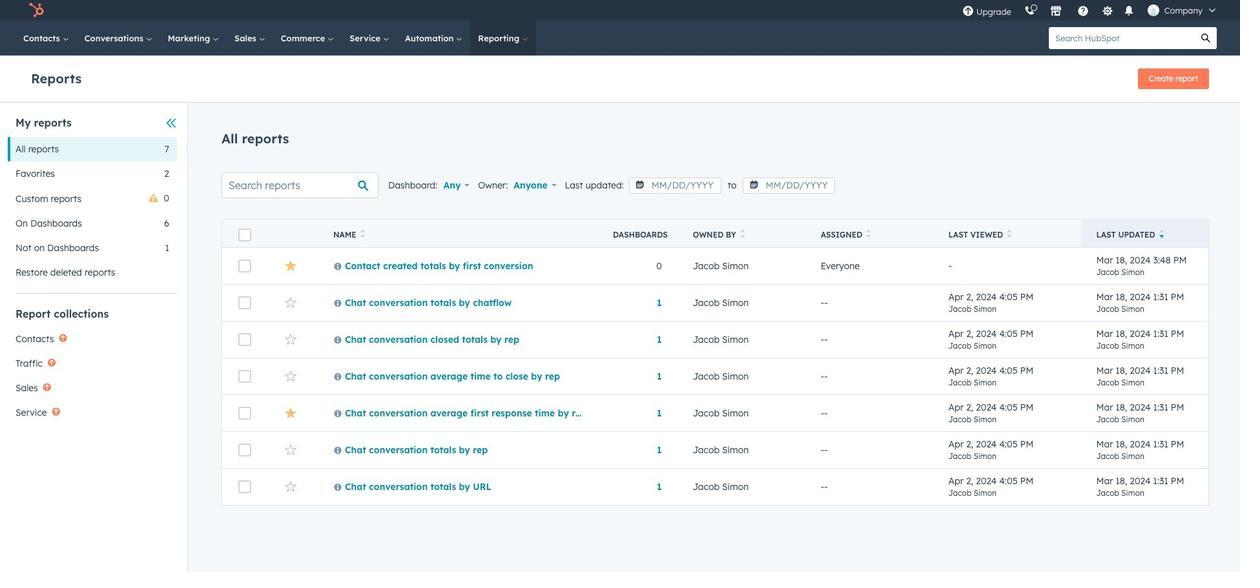 Task type: vqa. For each thing, say whether or not it's contained in the screenshot.
Search 'search box' at the left of the page
no



Task type: locate. For each thing, give the bounding box(es) containing it.
report filters element
[[8, 116, 177, 285]]

2 press to sort. element from the left
[[740, 229, 745, 240]]

1 press to sort. image from the left
[[866, 229, 871, 238]]

descending sort. press to sort ascending. element
[[1159, 229, 1164, 240]]

Search HubSpot search field
[[1049, 27, 1195, 49]]

banner
[[31, 65, 1209, 89]]

press to sort. element
[[360, 229, 365, 240], [740, 229, 745, 240], [866, 229, 871, 240], [1007, 229, 1012, 240]]

2 press to sort. image from the left
[[1007, 229, 1012, 238]]

2 press to sort. image from the left
[[740, 229, 745, 238]]

0 horizontal spatial press to sort. image
[[866, 229, 871, 238]]

1 press to sort. image from the left
[[360, 229, 365, 238]]

press to sort. image for second press to sort. element from right
[[866, 229, 871, 238]]

press to sort. image
[[866, 229, 871, 238], [1007, 229, 1012, 238]]

press to sort. image
[[360, 229, 365, 238], [740, 229, 745, 238]]

press to sort. image for second press to sort. element from the left
[[740, 229, 745, 238]]

1 press to sort. element from the left
[[360, 229, 365, 240]]

menu
[[956, 0, 1225, 21]]

3 press to sort. element from the left
[[866, 229, 871, 240]]

1 horizontal spatial press to sort. image
[[1007, 229, 1012, 238]]

0 horizontal spatial press to sort. image
[[360, 229, 365, 238]]

press to sort. image for 4th press to sort. element
[[1007, 229, 1012, 238]]

press to sort. image for 1st press to sort. element from the left
[[360, 229, 365, 238]]

descending sort. press to sort ascending. image
[[1159, 229, 1164, 238]]

1 horizontal spatial press to sort. image
[[740, 229, 745, 238]]



Task type: describe. For each thing, give the bounding box(es) containing it.
report collections element
[[8, 307, 177, 425]]

MM/DD/YYYY text field
[[629, 178, 721, 194]]

MM/DD/YYYY text field
[[743, 178, 836, 194]]

marketplaces image
[[1050, 6, 1062, 17]]

Search reports search field
[[222, 172, 379, 198]]

jacob simon image
[[1148, 5, 1159, 16]]

4 press to sort. element from the left
[[1007, 229, 1012, 240]]



